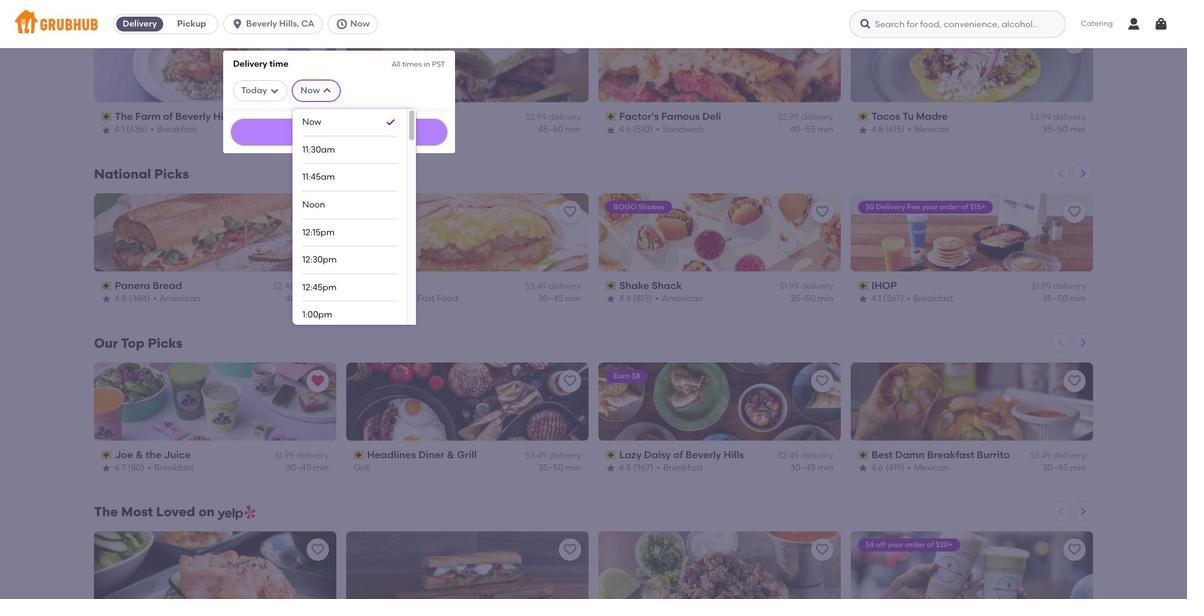 Task type: describe. For each thing, give the bounding box(es) containing it.
1 caret left icon image from the top
[[1056, 169, 1066, 178]]

lazy daisy of beverly hills
[[619, 449, 744, 461]]

30–45 min for joe & the juice
[[286, 463, 329, 474]]

delivery button
[[114, 14, 166, 34]]

joe & the juice
[[115, 449, 191, 461]]

35–50 min for shake shack
[[790, 294, 834, 304]]

delivery for damn
[[1053, 451, 1086, 461]]

4.7 (80)
[[114, 463, 144, 474]]

panera bread
[[115, 280, 182, 292]]

catering button
[[1072, 10, 1122, 38]]

beverly for lazy daisy of beverly hills
[[686, 449, 721, 461]]

national picks
[[94, 166, 189, 182]]

canter's
[[367, 111, 409, 122]]

mexican for breakfast
[[914, 463, 949, 474]]

bogo shakes
[[613, 203, 665, 211]]

(384)
[[129, 294, 150, 304]]

4.1 (367)
[[871, 294, 904, 304]]

4.4
[[619, 294, 631, 304]]

35–50 for tacos tu madre
[[1043, 125, 1068, 135]]

40–55 min for panera bread
[[286, 294, 329, 304]]

4.1 (436)
[[114, 125, 147, 135]]

40–55 min for factor's famous deli
[[790, 125, 834, 135]]

star icon image for lazy daisy of beverly hills
[[606, 464, 616, 474]]

$8
[[632, 372, 640, 381]]

all
[[392, 60, 401, 69]]

(2028)
[[381, 294, 408, 304]]

0 horizontal spatial grill
[[354, 463, 370, 474]]

madre
[[916, 111, 948, 122]]

taco
[[367, 280, 391, 292]]

burrito
[[977, 449, 1010, 461]]

• mexican for madre
[[908, 125, 950, 135]]

$2.99 delivery for 45–60
[[526, 112, 581, 122]]

min for famous
[[818, 125, 834, 135]]

4.8 (967)
[[619, 463, 654, 474]]

headlines diner & grill
[[367, 449, 477, 461]]

of right farm
[[163, 111, 173, 122]]

40–55 for factor's famous deli
[[790, 125, 816, 135]]

bread
[[153, 280, 182, 292]]

35–50 min for ihop
[[1043, 294, 1086, 304]]

$2.49 for best damn breakfast burrito
[[1030, 451, 1051, 461]]

star icon image for the farm of beverly hills
[[101, 125, 111, 135]]

0 vertical spatial grill
[[457, 449, 477, 461]]

• mexican for breakfast
[[908, 463, 949, 474]]

taco bell
[[367, 280, 411, 292]]

12:15pm
[[302, 227, 335, 238]]

(367)
[[883, 294, 904, 304]]

$3.99 delivery
[[1030, 112, 1086, 122]]

$1.99 for shake shack
[[780, 281, 799, 292]]

$4
[[866, 541, 874, 550]]

shake shack
[[619, 280, 682, 292]]

breakfast for farm
[[157, 125, 197, 135]]

our top picks
[[94, 335, 183, 351]]

40–55 for panera bread
[[286, 294, 311, 304]]

breakfast right damn
[[927, 449, 974, 461]]

subscription pass image for factor's famous deli
[[606, 113, 617, 121]]

of right the daisy
[[674, 449, 683, 461]]

$5
[[866, 33, 874, 42]]

delivery for diner
[[549, 451, 581, 461]]

beverly hills, ca
[[246, 19, 314, 29]]

beverly hills, ca button
[[223, 14, 327, 34]]

times
[[402, 60, 422, 69]]

(615)
[[886, 125, 905, 135]]

earn $8
[[613, 372, 640, 381]]

12:30pm
[[302, 255, 337, 265]]

subscription pass image for joe & the juice
[[101, 451, 112, 460]]

daisy
[[644, 449, 671, 461]]

star icon image for ihop
[[858, 295, 868, 304]]

(419)
[[886, 463, 905, 474]]

30–45 min for lazy daisy of beverly hills
[[790, 463, 834, 474]]

1 vertical spatial your
[[922, 203, 938, 211]]

best damn breakfast burrito
[[872, 449, 1010, 461]]

30–45 for joe & the juice
[[286, 463, 311, 474]]

order for $20+
[[905, 541, 925, 550]]

$1.99 delivery for joe & the juice
[[275, 451, 329, 461]]

noon
[[302, 200, 325, 210]]

saved restaurant image
[[310, 374, 325, 389]]

35–50 min for tacos tu madre
[[1043, 125, 1086, 135]]

your for $4 off your order of $20+
[[888, 541, 904, 550]]

1 sandwich from the left
[[411, 125, 452, 135]]

$1.99 for the farm of beverly hills
[[275, 112, 294, 122]]

$3.49 for national picks
[[525, 281, 547, 292]]

shake
[[619, 280, 649, 292]]

subscription pass image for panera bread
[[101, 282, 112, 291]]

joe
[[115, 449, 133, 461]]

the for the farm of beverly hills
[[115, 111, 133, 122]]

caret right icon image for picks
[[1078, 338, 1088, 348]]

$2.49 delivery for panera bread
[[273, 281, 329, 292]]

svg image right today
[[270, 86, 280, 96]]

now option
[[302, 109, 397, 137]]

food
[[437, 294, 458, 304]]

subscription pass image for tacos tu madre
[[858, 113, 869, 121]]

11:45am
[[302, 172, 335, 183]]

of left $20+
[[927, 541, 934, 550]]

pst
[[432, 60, 445, 69]]

our
[[94, 335, 118, 351]]

pickup button
[[166, 14, 218, 34]]

panera
[[115, 280, 150, 292]]

4.6 for best damn breakfast burrito
[[871, 463, 884, 474]]

pickup
[[177, 19, 206, 29]]

subscription pass image for shake shack
[[606, 282, 617, 291]]

1 deli from the left
[[411, 111, 430, 122]]

delivery time
[[233, 59, 289, 69]]

of left $25+
[[927, 33, 934, 42]]

off for $4
[[876, 541, 886, 550]]

update button
[[231, 119, 448, 146]]

farm
[[135, 111, 161, 122]]

delivery for delivery
[[123, 19, 157, 29]]

catering
[[1081, 19, 1113, 28]]

beverly for the farm of beverly hills
[[175, 111, 211, 122]]

4.4 (813)
[[619, 294, 652, 304]]

• breakfast for ihop
[[907, 294, 954, 304]]

now inside button
[[350, 19, 370, 29]]

lazy
[[619, 449, 642, 461]]

shack
[[652, 280, 682, 292]]

(967)
[[633, 463, 654, 474]]

fast food
[[417, 294, 458, 304]]

star icon image for shake shack
[[606, 295, 616, 304]]

hills for the farm of beverly hills
[[213, 111, 234, 122]]

fast
[[417, 294, 435, 304]]

$1.99 for joe & the juice
[[275, 451, 294, 461]]

4.8 (615)
[[871, 125, 905, 135]]

$3.49 delivery for our top picks
[[525, 451, 581, 461]]

order for $25+
[[905, 33, 925, 42]]

star icon image for panera bread
[[101, 295, 111, 304]]

30–45 min for best damn breakfast burrito
[[1043, 463, 1086, 474]]

now inside option
[[302, 117, 321, 127]]

25–40 min
[[286, 125, 329, 135]]

• for shake shack
[[655, 294, 659, 304]]

breakfast for daisy
[[663, 463, 703, 474]]

(813)
[[633, 294, 652, 304]]

$2.99 for 40–55
[[778, 112, 799, 122]]

• for best damn breakfast burrito
[[908, 463, 911, 474]]

(80)
[[128, 463, 144, 474]]

$1.99 delivery for ihop
[[1032, 281, 1086, 292]]

tacos tu madre
[[872, 111, 948, 122]]

35–50 for ihop
[[1043, 294, 1068, 304]]

4.6 for factor's famous deli
[[619, 125, 631, 135]]

min for bread
[[313, 294, 329, 304]]

breakfast right (367) in the right of the page
[[914, 294, 954, 304]]

juice
[[164, 449, 191, 461]]

$0 delivery fee your order of $15+
[[866, 203, 986, 211]]

off for $5
[[876, 33, 886, 42]]

• for ihop
[[907, 294, 910, 304]]

your for $5 off your order of $25+
[[888, 33, 903, 42]]

saved restaurant button
[[307, 370, 329, 392]]

(972)
[[381, 125, 401, 135]]

4.6 (419)
[[871, 463, 905, 474]]

update
[[325, 128, 353, 137]]



Task type: vqa. For each thing, say whether or not it's contained in the screenshot.
many inside Add a Drink: (Optional) Select as many as you'd like (Optional)
no



Task type: locate. For each thing, give the bounding box(es) containing it.
hills,
[[279, 19, 299, 29]]

0 vertical spatial mexican
[[914, 125, 950, 135]]

time
[[269, 59, 289, 69]]

2 horizontal spatial delivery
[[876, 203, 905, 211]]

1 vertical spatial order
[[940, 203, 959, 211]]

2 american from the left
[[662, 294, 703, 304]]

$2.49 for panera bread
[[273, 281, 294, 292]]

min for diner
[[566, 463, 581, 474]]

$2.99 delivery
[[526, 112, 581, 122], [778, 112, 834, 122]]

subscription pass image for ihop
[[858, 282, 869, 291]]

0 horizontal spatial 40–55
[[286, 294, 311, 304]]

1 horizontal spatial beverly
[[246, 19, 277, 29]]

save this restaurant image
[[310, 35, 325, 50], [1067, 35, 1082, 50], [815, 204, 830, 219], [815, 374, 830, 389], [310, 543, 325, 558], [563, 543, 578, 558], [1067, 543, 1082, 558]]

star icon image left 5.0
[[354, 295, 364, 304]]

american down bread
[[160, 294, 201, 304]]

1 $2.99 from the left
[[526, 112, 547, 122]]

2 $3.49 from the top
[[525, 451, 547, 461]]

4.6 down best
[[871, 463, 884, 474]]

4.6 left (510)
[[619, 125, 631, 135]]

breakfast down 'juice'
[[154, 463, 194, 474]]

1 vertical spatial mexican
[[914, 463, 949, 474]]

subscription pass image for lazy daisy of beverly hills
[[606, 451, 617, 460]]

40–55 min
[[790, 125, 834, 135], [286, 294, 329, 304]]

0 vertical spatial 4.6
[[619, 125, 631, 135]]

save this restaurant image
[[563, 35, 578, 50], [815, 35, 830, 50], [310, 204, 325, 219], [563, 204, 578, 219], [1067, 204, 1082, 219], [563, 374, 578, 389], [1067, 374, 1082, 389], [815, 543, 830, 558]]

subscription pass image left headlines
[[354, 451, 365, 460]]

subscription pass image left ihop
[[858, 282, 869, 291]]

delivery right $0
[[876, 203, 905, 211]]

now button
[[327, 14, 383, 34]]

$1.99 delivery for the farm of beverly hills
[[275, 112, 329, 122]]

subscription pass image left 'tacos'
[[858, 113, 869, 121]]

svg image left beverly hills, ca
[[231, 18, 244, 30]]

$20+
[[936, 541, 953, 550]]

min for tu
[[1070, 125, 1086, 135]]

american for bread
[[160, 294, 201, 304]]

star icon image left 4.1 (367)
[[858, 295, 868, 304]]

1:00pm
[[302, 310, 332, 321]]

the most loved on
[[94, 505, 218, 520]]

1 vertical spatial 40–55
[[286, 294, 311, 304]]

tu
[[903, 111, 914, 122]]

0 horizontal spatial delivery
[[123, 19, 157, 29]]

your
[[888, 33, 903, 42], [922, 203, 938, 211], [888, 541, 904, 550]]

1 vertical spatial • mexican
[[908, 463, 949, 474]]

svg image
[[1154, 17, 1169, 32]]

in
[[424, 60, 430, 69]]

• for lazy daisy of beverly hills
[[657, 463, 660, 474]]

delivery
[[296, 112, 329, 122], [549, 112, 581, 122], [801, 112, 834, 122], [1053, 112, 1086, 122], [296, 281, 329, 292], [549, 281, 581, 292], [801, 281, 834, 292], [1053, 281, 1086, 292], [296, 451, 329, 461], [549, 451, 581, 461], [801, 451, 834, 461], [1053, 451, 1086, 461]]

1 horizontal spatial hills
[[724, 449, 744, 461]]

0 vertical spatial $3.49 delivery
[[525, 281, 581, 292]]

caret left icon image for picks
[[1056, 338, 1066, 348]]

the up 4.1 (436)
[[115, 111, 133, 122]]

2 $2.99 from the left
[[778, 112, 799, 122]]

main navigation navigation
[[0, 0, 1187, 600]]

1 horizontal spatial sandwich
[[663, 125, 704, 135]]

list box inside main navigation navigation
[[302, 109, 397, 600]]

min
[[313, 125, 329, 135], [566, 125, 581, 135], [818, 125, 834, 135], [1070, 125, 1086, 135], [313, 294, 329, 304], [566, 294, 581, 304], [818, 294, 834, 304], [1070, 294, 1086, 304], [313, 463, 329, 474], [566, 463, 581, 474], [818, 463, 834, 474], [1070, 463, 1086, 474]]

the farm of beverly hills
[[115, 111, 234, 122]]

2 deli from the left
[[702, 111, 721, 122]]

2 vertical spatial 4.8
[[619, 463, 631, 474]]

0 vertical spatial 4.1
[[114, 125, 124, 135]]

1 off from the top
[[876, 33, 886, 42]]

star icon image left 4.8 (967)
[[606, 464, 616, 474]]

$2.99 for 45–60
[[526, 112, 547, 122]]

1 vertical spatial 4.1
[[871, 294, 881, 304]]

$2.49 delivery for best damn breakfast burrito
[[1030, 451, 1086, 461]]

1 vertical spatial delivery
[[233, 59, 267, 69]]

30–45 for lazy daisy of beverly hills
[[790, 463, 816, 474]]

shakes
[[639, 203, 665, 211]]

canter's deli
[[367, 111, 430, 122]]

4.1
[[114, 125, 124, 135], [871, 294, 881, 304]]

• down panera bread on the left
[[153, 294, 156, 304]]

0 horizontal spatial $2.49
[[273, 281, 294, 292]]

list box containing now
[[302, 109, 397, 600]]

1 american from the left
[[160, 294, 201, 304]]

1 horizontal spatial 4.6
[[871, 463, 884, 474]]

&
[[136, 449, 143, 461], [447, 449, 455, 461]]

top
[[121, 335, 145, 351]]

hills for lazy daisy of beverly hills
[[724, 449, 744, 461]]

2 vertical spatial now
[[302, 117, 321, 127]]

• breakfast down lazy daisy of beverly hills
[[657, 463, 703, 474]]

best
[[872, 449, 893, 461]]

svg image
[[231, 18, 244, 30], [335, 18, 348, 30], [860, 18, 872, 30], [270, 86, 280, 96], [322, 86, 332, 96]]

caret left icon image
[[1056, 169, 1066, 178], [1056, 338, 1066, 348], [1056, 507, 1066, 517]]

0 vertical spatial caret left icon image
[[1056, 169, 1066, 178]]

famous
[[661, 111, 700, 122]]

35–50 for headlines diner & grill
[[538, 463, 563, 474]]

$2.49 delivery for lazy daisy of beverly hills
[[778, 451, 834, 461]]

of
[[927, 33, 934, 42], [163, 111, 173, 122], [961, 203, 968, 211], [674, 449, 683, 461], [927, 541, 934, 550]]

2 horizontal spatial $2.49 delivery
[[1030, 451, 1086, 461]]

• breakfast for the farm of beverly hills
[[151, 125, 197, 135]]

• right (510)
[[656, 125, 659, 135]]

45–60 min
[[538, 125, 581, 135]]

caret right icon image for loved
[[1078, 507, 1088, 517]]

1 vertical spatial off
[[876, 541, 886, 550]]

35–50
[[1043, 125, 1068, 135], [790, 294, 816, 304], [1043, 294, 1068, 304], [538, 463, 563, 474]]

sandwich down famous
[[663, 125, 704, 135]]

• breakfast right (367) in the right of the page
[[907, 294, 954, 304]]

grill down headlines
[[354, 463, 370, 474]]

• mexican down "best damn breakfast burrito"
[[908, 463, 949, 474]]

subscription pass image
[[101, 113, 112, 121], [606, 113, 617, 121], [101, 282, 112, 291], [354, 451, 365, 460], [606, 451, 617, 460], [858, 451, 869, 460]]

caret right icon image
[[1078, 169, 1088, 178], [1078, 338, 1088, 348], [1078, 507, 1088, 517]]

star icon image for factor's famous deli
[[606, 125, 616, 135]]

• american for shake shack
[[655, 294, 703, 304]]

• right (813)
[[655, 294, 659, 304]]

off
[[876, 33, 886, 42], [876, 541, 886, 550]]

1 horizontal spatial delivery
[[233, 59, 267, 69]]

• right (80)
[[148, 463, 151, 474]]

delivery for bread
[[296, 281, 329, 292]]

off right $4
[[876, 541, 886, 550]]

delivery for &
[[296, 451, 329, 461]]

$2.49 for lazy daisy of beverly hills
[[778, 451, 799, 461]]

1 vertical spatial grill
[[354, 463, 370, 474]]

0 horizontal spatial 4.8
[[114, 294, 127, 304]]

1 horizontal spatial deli
[[702, 111, 721, 122]]

1 caret right icon image from the top
[[1078, 169, 1088, 178]]

subscription pass image
[[858, 113, 869, 121], [606, 282, 617, 291], [858, 282, 869, 291], [101, 451, 112, 460]]

order left $15+
[[940, 203, 959, 211]]

• down the daisy
[[657, 463, 660, 474]]

1 $3.49 from the top
[[525, 281, 547, 292]]

• mexican down madre
[[908, 125, 950, 135]]

0 vertical spatial off
[[876, 33, 886, 42]]

your right $4
[[888, 541, 904, 550]]

subscription pass image left best
[[858, 451, 869, 460]]

• for factor's famous deli
[[656, 125, 659, 135]]

on
[[199, 505, 215, 520]]

breakfast down the farm of beverly hills
[[157, 125, 197, 135]]

beverly right farm
[[175, 111, 211, 122]]

1 vertical spatial $3.49
[[525, 451, 547, 461]]

american for shack
[[662, 294, 703, 304]]

your right 'fee'
[[922, 203, 938, 211]]

2 horizontal spatial $2.49
[[1030, 451, 1051, 461]]

diner
[[418, 449, 444, 461]]

4.5 (972) • sandwich
[[367, 125, 452, 135]]

1 horizontal spatial $2.49
[[778, 451, 799, 461]]

earn
[[613, 372, 630, 381]]

0 vertical spatial beverly
[[246, 19, 277, 29]]

subscription pass image left factor's
[[606, 113, 617, 121]]

0 vertical spatial now
[[350, 19, 370, 29]]

$3.49
[[525, 281, 547, 292], [525, 451, 547, 461]]

0 vertical spatial delivery
[[123, 19, 157, 29]]

0 horizontal spatial 4.6
[[619, 125, 631, 135]]

12:45pm
[[302, 283, 337, 293]]

0 horizontal spatial hills
[[213, 111, 234, 122]]

delivery for delivery time
[[233, 59, 267, 69]]

headlines
[[367, 449, 416, 461]]

• right (367) in the right of the page
[[907, 294, 910, 304]]

(510)
[[633, 125, 653, 135]]

1 vertical spatial the
[[94, 505, 118, 520]]

25–40
[[286, 125, 311, 135]]

mexican down "best damn breakfast burrito"
[[914, 463, 949, 474]]

• for panera bread
[[153, 294, 156, 304]]

1 horizontal spatial grill
[[457, 449, 477, 461]]

1 horizontal spatial american
[[662, 294, 703, 304]]

1 & from the left
[[136, 449, 143, 461]]

5.0
[[367, 294, 379, 304]]

factor's
[[619, 111, 659, 122]]

• for joe & the juice
[[148, 463, 151, 474]]

• breakfast
[[151, 125, 197, 135], [907, 294, 954, 304], [148, 463, 194, 474], [657, 463, 703, 474]]

0 vertical spatial 4.8
[[871, 125, 884, 135]]

order left $25+
[[905, 33, 925, 42]]

now right the ca
[[350, 19, 370, 29]]

1 horizontal spatial $2.99 delivery
[[778, 112, 834, 122]]

• sandwich
[[656, 125, 704, 135]]

• for the farm of beverly hills
[[151, 125, 154, 135]]

mexican down madre
[[914, 125, 950, 135]]

subscription pass image left shake
[[606, 282, 617, 291]]

2 • american from the left
[[655, 294, 703, 304]]

check icon image
[[385, 116, 397, 129]]

now up the 11:30am
[[302, 117, 321, 127]]

star icon image left the 4.8 (384)
[[101, 295, 111, 304]]

2 vertical spatial your
[[888, 541, 904, 550]]

list box
[[302, 109, 397, 600]]

0 vertical spatial picks
[[154, 166, 189, 182]]

4.5
[[367, 125, 379, 135]]

4.1 down ihop
[[871, 294, 881, 304]]

caret left icon image for loved
[[1056, 507, 1066, 517]]

grill
[[457, 449, 477, 461], [354, 463, 370, 474]]

2 caret left icon image from the top
[[1056, 338, 1066, 348]]

the for the most loved on
[[94, 505, 118, 520]]

4.1 for ihop
[[871, 294, 881, 304]]

1 horizontal spatial 4.1
[[871, 294, 881, 304]]

0 horizontal spatial deli
[[411, 111, 430, 122]]

2 mexican from the top
[[914, 463, 949, 474]]

star icon image left 4.1 (436)
[[101, 125, 111, 135]]

svg image up now option
[[322, 86, 332, 96]]

subscription pass image for the farm of beverly hills
[[101, 113, 112, 121]]

0 horizontal spatial $2.49 delivery
[[273, 281, 329, 292]]

5.0 (2028)
[[367, 294, 408, 304]]

30–45 for best damn breakfast burrito
[[1043, 463, 1068, 474]]

deli right famous
[[702, 111, 721, 122]]

star icon image left 4.6 (510)
[[606, 125, 616, 135]]

grill right "diner"
[[457, 449, 477, 461]]

• american down bread
[[153, 294, 201, 304]]

0 vertical spatial hills
[[213, 111, 234, 122]]

star icon image for best damn breakfast burrito
[[858, 464, 868, 474]]

2 vertical spatial caret right icon image
[[1078, 507, 1088, 517]]

30–45 min
[[538, 294, 581, 304], [286, 463, 329, 474], [790, 463, 834, 474], [1043, 463, 1086, 474]]

deli up 4.5 (972) • sandwich
[[411, 111, 430, 122]]

1 horizontal spatial $2.49 delivery
[[778, 451, 834, 461]]

1 vertical spatial caret right icon image
[[1078, 338, 1088, 348]]

2 sandwich from the left
[[663, 125, 704, 135]]

svg image up $5 at the top of the page
[[860, 18, 872, 30]]

1 vertical spatial beverly
[[175, 111, 211, 122]]

0 vertical spatial 40–55 min
[[790, 125, 834, 135]]

2 off from the top
[[876, 541, 886, 550]]

now up 25–40 min in the left top of the page
[[301, 85, 320, 96]]

picks right national
[[154, 166, 189, 182]]

0 horizontal spatial $2.99 delivery
[[526, 112, 581, 122]]

1 vertical spatial 40–55 min
[[286, 294, 329, 304]]

delivery for tu
[[1053, 112, 1086, 122]]

0 horizontal spatial american
[[160, 294, 201, 304]]

1 horizontal spatial 4.8
[[619, 463, 631, 474]]

2 $3.49 delivery from the top
[[525, 451, 581, 461]]

3 caret left icon image from the top
[[1056, 507, 1066, 517]]

$3.49 delivery
[[525, 281, 581, 292], [525, 451, 581, 461]]

2 $2.99 delivery from the left
[[778, 112, 834, 122]]

1 vertical spatial hills
[[724, 449, 744, 461]]

1 vertical spatial $3.49 delivery
[[525, 451, 581, 461]]

3 caret right icon image from the top
[[1078, 507, 1088, 517]]

• mexican
[[908, 125, 950, 135], [908, 463, 949, 474]]

min for damn
[[1070, 463, 1086, 474]]

delivery inside button
[[123, 19, 157, 29]]

• down damn
[[908, 463, 911, 474]]

damn
[[895, 449, 925, 461]]

• for tacos tu madre
[[908, 125, 911, 135]]

2 horizontal spatial 4.8
[[871, 125, 884, 135]]

2 vertical spatial order
[[905, 541, 925, 550]]

1 horizontal spatial $2.99
[[778, 112, 799, 122]]

your right $5 at the top of the page
[[888, 33, 903, 42]]

all times in pst
[[392, 60, 445, 69]]

delivery up today
[[233, 59, 267, 69]]

delivery for famous
[[801, 112, 834, 122]]

tacos
[[872, 111, 900, 122]]

4.8 (384)
[[114, 294, 150, 304]]

picks right top
[[148, 335, 183, 351]]

breakfast for &
[[154, 463, 194, 474]]

1 vertical spatial 4.6
[[871, 463, 884, 474]]

ihop
[[872, 280, 897, 292]]

2 & from the left
[[447, 449, 455, 461]]

4.8 down 'tacos'
[[871, 125, 884, 135]]

30–45
[[538, 294, 563, 304], [286, 463, 311, 474], [790, 463, 816, 474], [1043, 463, 1068, 474]]

$25+
[[936, 33, 953, 42]]

beverly right the daisy
[[686, 449, 721, 461]]

star icon image
[[101, 125, 111, 135], [606, 125, 616, 135], [858, 125, 868, 135], [101, 295, 111, 304], [354, 295, 364, 304], [606, 295, 616, 304], [858, 295, 868, 304], [101, 464, 111, 474], [606, 464, 616, 474], [858, 464, 868, 474]]

1 $2.99 delivery from the left
[[526, 112, 581, 122]]

2 vertical spatial caret left icon image
[[1056, 507, 1066, 517]]

$2.49 delivery
[[273, 281, 329, 292], [778, 451, 834, 461], [1030, 451, 1086, 461]]

11:30am
[[302, 145, 335, 155]]

star icon image left 4.8 (615)
[[858, 125, 868, 135]]

subscription pass image left farm
[[101, 113, 112, 121]]

star icon image for joe & the juice
[[101, 464, 111, 474]]

• down the tacos tu madre
[[908, 125, 911, 135]]

45–60
[[538, 125, 563, 135]]

1 • american from the left
[[153, 294, 201, 304]]

• right (972)
[[404, 125, 408, 135]]

2 horizontal spatial beverly
[[686, 449, 721, 461]]

35–50 for shake shack
[[790, 294, 816, 304]]

4.8
[[871, 125, 884, 135], [114, 294, 127, 304], [619, 463, 631, 474]]

$1.99
[[275, 112, 294, 122], [780, 281, 799, 292], [1032, 281, 1051, 292], [275, 451, 294, 461]]

order left $20+
[[905, 541, 925, 550]]

mexican for madre
[[914, 125, 950, 135]]

0 horizontal spatial $2.99
[[526, 112, 547, 122]]

0 vertical spatial your
[[888, 33, 903, 42]]

star icon image left 4.6 (419)
[[858, 464, 868, 474]]

order
[[905, 33, 925, 42], [940, 203, 959, 211], [905, 541, 925, 550]]

4.7
[[114, 463, 126, 474]]

2 caret right icon image from the top
[[1078, 338, 1088, 348]]

sandwich down canter's deli
[[411, 125, 452, 135]]

fee
[[907, 203, 920, 211]]

• american for panera bread
[[153, 294, 201, 304]]

0 vertical spatial order
[[905, 33, 925, 42]]

subscription pass image for headlines diner & grill
[[354, 451, 365, 460]]

today
[[241, 85, 267, 96]]

american down shack
[[662, 294, 703, 304]]

$2.99
[[526, 112, 547, 122], [778, 112, 799, 122]]

1 horizontal spatial 40–55 min
[[790, 125, 834, 135]]

4.8 down lazy
[[619, 463, 631, 474]]

4.8 for lazy daisy of beverly hills
[[619, 463, 631, 474]]

1 vertical spatial now
[[301, 85, 320, 96]]

0 vertical spatial • mexican
[[908, 125, 950, 135]]

0 vertical spatial the
[[115, 111, 133, 122]]

0 horizontal spatial 4.1
[[114, 125, 124, 135]]

2 vertical spatial delivery
[[876, 203, 905, 211]]

$3.99
[[1030, 112, 1051, 122]]

0 vertical spatial 40–55
[[790, 125, 816, 135]]

• breakfast down the farm of beverly hills
[[151, 125, 197, 135]]

off right $5 at the top of the page
[[876, 33, 886, 42]]

• american down shack
[[655, 294, 703, 304]]

• breakfast down 'juice'
[[148, 463, 194, 474]]

svg image right the ca
[[335, 18, 348, 30]]

subscription pass image left joe
[[101, 451, 112, 460]]

0 horizontal spatial sandwich
[[411, 125, 452, 135]]

0 horizontal spatial 40–55 min
[[286, 294, 329, 304]]

1 horizontal spatial &
[[447, 449, 455, 461]]

0 horizontal spatial beverly
[[175, 111, 211, 122]]

min for daisy
[[818, 463, 834, 474]]

35–50 min for headlines diner & grill
[[538, 463, 581, 474]]

delivery left pickup
[[123, 19, 157, 29]]

$3.49 for our top picks
[[525, 451, 547, 461]]

1 horizontal spatial • american
[[655, 294, 703, 304]]

2 vertical spatial beverly
[[686, 449, 721, 461]]

the left most
[[94, 505, 118, 520]]

delivery for shack
[[801, 281, 834, 292]]

0 horizontal spatial • american
[[153, 294, 201, 304]]

star icon image for tacos tu madre
[[858, 125, 868, 135]]

1 $3.49 delivery from the top
[[525, 281, 581, 292]]

svg image inside now button
[[335, 18, 348, 30]]

4.8 for tacos tu madre
[[871, 125, 884, 135]]

4.1 for the farm of beverly hills
[[114, 125, 124, 135]]

national
[[94, 166, 151, 182]]

breakfast down lazy daisy of beverly hills
[[663, 463, 703, 474]]

delivery for daisy
[[801, 451, 834, 461]]

4.8 down panera
[[114, 294, 127, 304]]

$2.99 delivery for 40–55
[[778, 112, 834, 122]]

subscription pass image left lazy
[[606, 451, 617, 460]]

svg image inside beverly hills, ca button
[[231, 18, 244, 30]]

& up (80)
[[136, 449, 143, 461]]

the
[[146, 449, 162, 461]]

4.6 (510)
[[619, 125, 653, 135]]

save this restaurant button
[[307, 31, 329, 54], [559, 31, 581, 54], [811, 31, 834, 54], [1064, 31, 1086, 54], [307, 201, 329, 223], [559, 201, 581, 223], [811, 201, 834, 223], [1064, 201, 1086, 223], [559, 370, 581, 392], [811, 370, 834, 392], [1064, 370, 1086, 392], [307, 539, 329, 562], [559, 539, 581, 562], [811, 539, 834, 562], [1064, 539, 1086, 562]]

beverly inside button
[[246, 19, 277, 29]]

min for shack
[[818, 294, 834, 304]]

& right "diner"
[[447, 449, 455, 461]]

• breakfast for joe & the juice
[[148, 463, 194, 474]]

0 horizontal spatial &
[[136, 449, 143, 461]]

beverly left hills,
[[246, 19, 277, 29]]

4.8 for panera bread
[[114, 294, 127, 304]]

$4 off your order of $20+
[[866, 541, 953, 550]]

now
[[350, 19, 370, 29], [301, 85, 320, 96], [302, 117, 321, 127]]

0 vertical spatial caret right icon image
[[1078, 169, 1088, 178]]

of left $15+
[[961, 203, 968, 211]]

star icon image left 4.7
[[101, 464, 111, 474]]

• breakfast for lazy daisy of beverly hills
[[657, 463, 703, 474]]

min for farm
[[313, 125, 329, 135]]

1 vertical spatial caret left icon image
[[1056, 338, 1066, 348]]

1 vertical spatial 4.8
[[114, 294, 127, 304]]

1 horizontal spatial 40–55
[[790, 125, 816, 135]]

0 vertical spatial $3.49
[[525, 281, 547, 292]]

hills
[[213, 111, 234, 122], [724, 449, 744, 461]]

most
[[121, 505, 153, 520]]

4.1 left (436)
[[114, 125, 124, 135]]

loved
[[156, 505, 195, 520]]

1 vertical spatial picks
[[148, 335, 183, 351]]

$15+
[[970, 203, 986, 211]]

1 mexican from the top
[[914, 125, 950, 135]]

subscription pass image for best damn breakfast burrito
[[858, 451, 869, 460]]

• down farm
[[151, 125, 154, 135]]

star icon image left 4.4
[[606, 295, 616, 304]]

$3.49 delivery for national picks
[[525, 281, 581, 292]]

subscription pass image left panera
[[101, 282, 112, 291]]

the
[[115, 111, 133, 122], [94, 505, 118, 520]]



